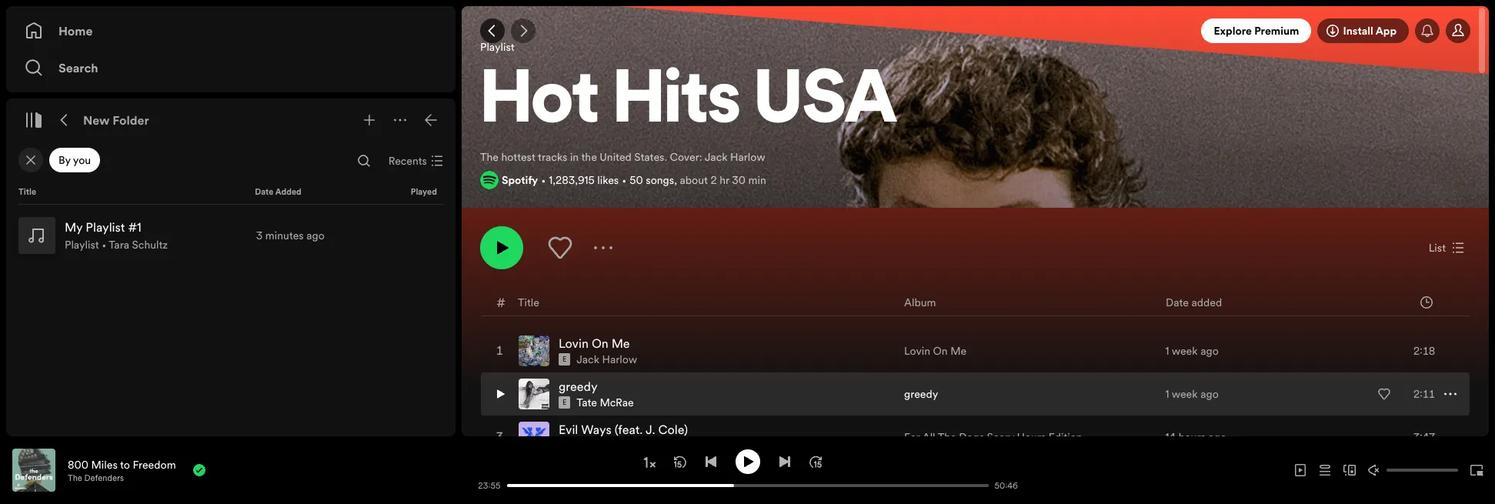 Task type: describe. For each thing, give the bounding box(es) containing it.
top bar and user menu element
[[462, 6, 1489, 55]]

30
[[732, 172, 746, 188]]

skip forward 15 seconds image
[[809, 455, 822, 468]]

added
[[275, 186, 302, 198]]

#
[[497, 294, 506, 311]]

greedy link inside cell
[[559, 378, 598, 395]]

harlow inside 'lovin on me' cell
[[602, 352, 637, 367]]

lovin for lovin on me
[[904, 343, 931, 359]]

player controls element
[[252, 449, 1025, 491]]

greedy e
[[559, 378, 598, 407]]

1,283,915
[[549, 172, 595, 188]]

j.
[[646, 421, 655, 438]]

2:11
[[1414, 386, 1435, 402]]

edition
[[1049, 429, 1083, 445]]

ago for greedy
[[1201, 386, 1219, 402]]

,
[[674, 172, 677, 188]]

the inside hot hits usa grid
[[938, 429, 956, 445]]

scary
[[987, 429, 1014, 445]]

50
[[630, 172, 643, 188]]

explicit element for greedy
[[559, 396, 570, 409]]

defenders
[[84, 472, 124, 484]]

lovin on me e
[[559, 335, 630, 364]]

for
[[904, 429, 920, 445]]

greedy cell
[[519, 373, 640, 415]]

greedy for greedy
[[904, 386, 938, 402]]

about
[[680, 172, 708, 188]]

search in your library image
[[358, 155, 370, 167]]

explore premium button
[[1202, 18, 1312, 43]]

new folder
[[83, 112, 149, 129]]

duration image
[[1421, 296, 1433, 308]]

spotify
[[502, 172, 538, 188]]

added
[[1192, 294, 1222, 310]]

go forward image
[[517, 25, 529, 37]]

title inside main 'element'
[[18, 186, 36, 198]]

tracks
[[538, 149, 568, 165]]

lovin on me cell
[[519, 330, 643, 372]]

search link
[[25, 52, 437, 83]]

install
[[1343, 23, 1374, 38]]

1 horizontal spatial lovin on me link
[[904, 343, 967, 359]]

cole)
[[658, 421, 688, 438]]

•
[[102, 237, 106, 252]]

the hottest tracks in the united states. cover: jack harlow
[[480, 149, 766, 165]]

title inside # row
[[518, 294, 539, 310]]

jack harlow
[[577, 352, 637, 367]]

search
[[58, 59, 98, 76]]

e inside lovin on me e
[[563, 355, 567, 364]]

evil ways (feat. j. cole) link
[[559, 421, 688, 438]]

freedom
[[133, 457, 176, 472]]

evil
[[559, 421, 578, 438]]

2 vertical spatial ago
[[1209, 429, 1227, 445]]

duration element
[[1421, 296, 1433, 308]]

hot hits usa
[[480, 67, 897, 140]]

explore premium
[[1214, 23, 1299, 38]]

all
[[923, 429, 935, 445]]

2:18
[[1414, 343, 1435, 359]]

14 hours ago
[[1165, 429, 1227, 445]]

folder
[[113, 112, 149, 129]]

hours
[[1179, 429, 1206, 445]]

usa
[[754, 67, 897, 140]]

1 week ago for lovin on me
[[1165, 343, 1219, 359]]

List button
[[1423, 235, 1471, 260]]

greedy row
[[481, 372, 1470, 416]]

app
[[1376, 23, 1397, 38]]

group inside main 'element'
[[12, 211, 449, 260]]

0 vertical spatial jack
[[705, 149, 728, 165]]

800
[[68, 457, 88, 472]]

lovin for lovin on me e
[[559, 335, 589, 352]]

Recents, List view field
[[376, 149, 453, 173]]

cover:
[[670, 149, 702, 165]]

playlist • tara schultz
[[65, 237, 168, 252]]

for all the dogs scary hours edition
[[904, 429, 1083, 445]]

1 horizontal spatial the
[[480, 149, 499, 165]]

spotify link
[[502, 172, 538, 188]]

hours
[[1017, 429, 1046, 445]]

you
[[73, 152, 91, 168]]

new folder button
[[80, 108, 152, 132]]

by
[[58, 152, 71, 168]]

tara
[[109, 237, 129, 252]]

lovin on me
[[904, 343, 967, 359]]

play greedy by tate mcrae image
[[494, 385, 506, 403]]

next image
[[778, 455, 791, 468]]

list
[[1429, 240, 1446, 256]]

recents
[[388, 153, 427, 169]]

play image
[[741, 455, 754, 468]]

likes
[[597, 172, 619, 188]]



Task type: vqa. For each thing, say whether or not it's contained in the screenshot.
'Playlist'
yes



Task type: locate. For each thing, give the bounding box(es) containing it.
group
[[12, 211, 449, 260]]

lovin on me link up greedy e in the left bottom of the page
[[559, 335, 630, 352]]

home link
[[25, 15, 437, 46]]

50 songs , about 2 hr 30 min
[[630, 172, 766, 188]]

by you
[[58, 152, 91, 168]]

ways
[[581, 421, 612, 438]]

1 horizontal spatial lovin
[[904, 343, 931, 359]]

connect to a device image
[[1344, 464, 1356, 476]]

spotify image
[[480, 171, 499, 189]]

playlist left •
[[65, 237, 99, 252]]

jack up 2 at the top left
[[705, 149, 728, 165]]

hot
[[480, 67, 599, 140]]

tate mcrae
[[577, 395, 634, 410]]

0 horizontal spatial the
[[68, 472, 82, 484]]

1 week ago for greedy
[[1165, 386, 1219, 402]]

1 vertical spatial week
[[1172, 386, 1198, 402]]

1 horizontal spatial on
[[933, 343, 948, 359]]

explicit element
[[559, 353, 570, 366], [559, 396, 570, 409]]

home
[[58, 22, 93, 39]]

1 inside the 'greedy' row
[[1165, 386, 1169, 402]]

hottest
[[501, 149, 536, 165]]

0 vertical spatial harlow
[[730, 149, 766, 165]]

ago inside the 'greedy' row
[[1201, 386, 1219, 402]]

on inside lovin on me e
[[592, 335, 609, 352]]

playlist for playlist • tara schultz
[[65, 237, 99, 252]]

0 horizontal spatial lovin on me link
[[559, 335, 630, 352]]

install app
[[1343, 23, 1397, 38]]

go back image
[[486, 25, 499, 37]]

tate mcrae link
[[577, 395, 634, 410]]

states.
[[634, 149, 667, 165]]

2:11 cell
[[1378, 373, 1457, 415]]

0 horizontal spatial playlist
[[65, 237, 99, 252]]

the up spotify image
[[480, 149, 499, 165]]

on down album
[[933, 343, 948, 359]]

jack harlow link
[[577, 352, 637, 367]]

2 horizontal spatial the
[[938, 429, 956, 445]]

explicit element inside 'lovin on me' cell
[[559, 353, 570, 366]]

1 week from the top
[[1172, 343, 1198, 359]]

previous image
[[705, 455, 717, 468]]

hot hits usa grid
[[463, 288, 1488, 504]]

explicit element up greedy e in the left bottom of the page
[[559, 353, 570, 366]]

0 vertical spatial ago
[[1201, 343, 1219, 359]]

date inside main 'element'
[[255, 186, 273, 198]]

harlow
[[730, 149, 766, 165], [602, 352, 637, 367]]

0 vertical spatial explicit element
[[559, 353, 570, 366]]

change speed image
[[641, 455, 657, 470]]

the
[[480, 149, 499, 165], [938, 429, 956, 445], [68, 472, 82, 484]]

the right "all"
[[938, 429, 956, 445]]

week for lovin on me
[[1172, 343, 1198, 359]]

on up greedy e in the left bottom of the page
[[592, 335, 609, 352]]

2
[[711, 172, 717, 188]]

on for lovin on me e
[[592, 335, 609, 352]]

0 vertical spatial playlist
[[480, 39, 515, 54]]

800 miles to freedom the defenders
[[68, 457, 176, 484]]

lovin down album
[[904, 343, 931, 359]]

date left added
[[1166, 294, 1189, 310]]

1 horizontal spatial me
[[951, 343, 967, 359]]

playlist
[[480, 39, 515, 54], [65, 237, 99, 252]]

0 vertical spatial week
[[1172, 343, 1198, 359]]

1 1 from the top
[[1165, 343, 1169, 359]]

lovin inside lovin on me e
[[559, 335, 589, 352]]

None search field
[[351, 149, 376, 173]]

playlist for playlist
[[480, 39, 515, 54]]

on
[[592, 335, 609, 352], [933, 343, 948, 359]]

album
[[904, 294, 936, 310]]

1 vertical spatial e
[[563, 398, 567, 407]]

jack inside 'lovin on me' cell
[[577, 352, 600, 367]]

volume off image
[[1368, 464, 1381, 476]]

1 for lovin on me
[[1165, 343, 1169, 359]]

me for lovin on me e
[[612, 335, 630, 352]]

1 horizontal spatial greedy
[[904, 386, 938, 402]]

1 horizontal spatial title
[[518, 294, 539, 310]]

hits
[[613, 67, 741, 140]]

1 vertical spatial playlist
[[65, 237, 99, 252]]

0 horizontal spatial jack
[[577, 352, 600, 367]]

1 e from the top
[[563, 355, 567, 364]]

schultz
[[132, 237, 168, 252]]

the inside 800 miles to freedom the defenders
[[68, 472, 82, 484]]

harlow up 30
[[730, 149, 766, 165]]

me inside lovin on me e
[[612, 335, 630, 352]]

songs
[[646, 172, 674, 188]]

0 vertical spatial the
[[480, 149, 499, 165]]

0 horizontal spatial greedy
[[559, 378, 598, 395]]

2 vertical spatial the
[[68, 472, 82, 484]]

date
[[255, 186, 273, 198], [1166, 294, 1189, 310]]

lovin on me link down album
[[904, 343, 967, 359]]

min
[[748, 172, 766, 188]]

main element
[[6, 6, 456, 436]]

1 vertical spatial ago
[[1201, 386, 1219, 402]]

date left the added at the top of page
[[255, 186, 273, 198]]

the
[[581, 149, 597, 165]]

in
[[570, 149, 579, 165]]

ago up 14 hours ago
[[1201, 386, 1219, 402]]

greedy link
[[559, 378, 598, 395], [904, 386, 938, 402]]

1 explicit element from the top
[[559, 353, 570, 366]]

none search field inside main 'element'
[[351, 149, 376, 173]]

2 1 week ago from the top
[[1165, 386, 1219, 402]]

0 vertical spatial e
[[563, 355, 567, 364]]

0 vertical spatial 1
[[1165, 343, 1169, 359]]

ago right hours
[[1209, 429, 1227, 445]]

1 vertical spatial harlow
[[602, 352, 637, 367]]

1 vertical spatial title
[[518, 294, 539, 310]]

united
[[600, 149, 632, 165]]

greedy
[[559, 378, 598, 395], [904, 386, 938, 402]]

# row
[[481, 289, 1470, 316]]

0 vertical spatial date
[[255, 186, 273, 198]]

1 down date added
[[1165, 343, 1169, 359]]

0 vertical spatial 1 week ago
[[1165, 343, 1219, 359]]

lovin on me link
[[559, 335, 630, 352], [904, 343, 967, 359]]

greedy for greedy e
[[559, 378, 598, 395]]

group containing playlist
[[12, 211, 449, 260]]

me up 'mcrae'
[[612, 335, 630, 352]]

14
[[1165, 429, 1176, 445]]

ago down added
[[1201, 343, 1219, 359]]

# column header
[[497, 289, 506, 316]]

1 horizontal spatial greedy link
[[904, 386, 938, 402]]

1 vertical spatial jack
[[577, 352, 600, 367]]

lovin up greedy e in the left bottom of the page
[[559, 335, 589, 352]]

to
[[120, 457, 130, 472]]

now playing view image
[[36, 456, 48, 468]]

dogs
[[959, 429, 984, 445]]

title
[[18, 186, 36, 198], [518, 294, 539, 310]]

explicit element left tate
[[559, 396, 570, 409]]

2 e from the top
[[563, 398, 567, 407]]

1 week ago up hours
[[1165, 386, 1219, 402]]

explicit element for lovin on me
[[559, 353, 570, 366]]

premium
[[1255, 23, 1299, 38]]

evil ways (feat. j. cole)
[[559, 421, 688, 438]]

the defenders link
[[68, 472, 124, 484]]

0 horizontal spatial date
[[255, 186, 273, 198]]

e left tate
[[563, 398, 567, 407]]

jack up greedy e in the left bottom of the page
[[577, 352, 600, 367]]

(feat.
[[615, 421, 643, 438]]

0 horizontal spatial greedy link
[[559, 378, 598, 395]]

1 week ago inside the 'greedy' row
[[1165, 386, 1219, 402]]

2 week from the top
[[1172, 386, 1198, 402]]

1 week ago
[[1165, 343, 1219, 359], [1165, 386, 1219, 402]]

mcrae
[[600, 395, 634, 410]]

title down clear filters icon
[[18, 186, 36, 198]]

ago for lovin on me
[[1201, 343, 1219, 359]]

1 horizontal spatial playlist
[[480, 39, 515, 54]]

date for date added
[[255, 186, 273, 198]]

greedy inside cell
[[559, 378, 598, 395]]

0 horizontal spatial me
[[612, 335, 630, 352]]

0 horizontal spatial lovin
[[559, 335, 589, 352]]

week inside the 'greedy' row
[[1172, 386, 1198, 402]]

50:46
[[995, 480, 1018, 491]]

me for lovin on me
[[951, 343, 967, 359]]

1 for greedy
[[1165, 386, 1169, 402]]

1 vertical spatial the
[[938, 429, 956, 445]]

800 miles to freedom link
[[68, 457, 176, 472]]

e inside greedy e
[[563, 398, 567, 407]]

1 vertical spatial explicit element
[[559, 396, 570, 409]]

e up greedy e in the left bottom of the page
[[563, 355, 567, 364]]

1
[[1165, 343, 1169, 359], [1165, 386, 1169, 402]]

tate
[[577, 395, 597, 410]]

for all the dogs scary hours edition link
[[904, 429, 1083, 445]]

2:18 cell
[[1378, 330, 1457, 372]]

hr
[[720, 172, 729, 188]]

1 1 week ago from the top
[[1165, 343, 1219, 359]]

what's new image
[[1421, 25, 1434, 37]]

1 vertical spatial date
[[1166, 294, 1189, 310]]

week up hours
[[1172, 386, 1198, 402]]

3:47 cell
[[1378, 416, 1457, 458]]

23:55
[[478, 480, 501, 491]]

0 horizontal spatial title
[[18, 186, 36, 198]]

By you checkbox
[[49, 148, 100, 172]]

week down date added
[[1172, 343, 1198, 359]]

e
[[563, 355, 567, 364], [563, 398, 567, 407]]

1 up 14
[[1165, 386, 1169, 402]]

miles
[[91, 457, 118, 472]]

3:47
[[1414, 429, 1435, 445]]

explicit element inside 'greedy' cell
[[559, 396, 570, 409]]

1 horizontal spatial harlow
[[730, 149, 766, 165]]

date inside # row
[[1166, 294, 1189, 310]]

title right # column header
[[518, 294, 539, 310]]

date for date added
[[1166, 294, 1189, 310]]

0 vertical spatial title
[[18, 186, 36, 198]]

1 vertical spatial 1
[[1165, 386, 1169, 402]]

now playing: 800 miles to freedom by the defenders footer
[[12, 449, 451, 492]]

playlist down go back image
[[480, 39, 515, 54]]

the left the defenders
[[68, 472, 82, 484]]

1 horizontal spatial jack
[[705, 149, 728, 165]]

install app link
[[1318, 18, 1409, 43]]

0 horizontal spatial harlow
[[602, 352, 637, 367]]

explore
[[1214, 23, 1252, 38]]

2 1 from the top
[[1165, 386, 1169, 402]]

ago
[[1201, 343, 1219, 359], [1201, 386, 1219, 402], [1209, 429, 1227, 445]]

1 vertical spatial 1 week ago
[[1165, 386, 1219, 402]]

skip back 15 seconds image
[[674, 455, 686, 468]]

2 explicit element from the top
[[559, 396, 570, 409]]

new
[[83, 112, 110, 129]]

me up the 'greedy' row
[[951, 343, 967, 359]]

1 week ago down date added
[[1165, 343, 1219, 359]]

harlow up 'mcrae'
[[602, 352, 637, 367]]

clear filters image
[[25, 154, 37, 166]]

date added
[[255, 186, 302, 198]]

1,283,915 likes
[[549, 172, 619, 188]]

week for greedy
[[1172, 386, 1198, 402]]

1 horizontal spatial date
[[1166, 294, 1189, 310]]

played
[[411, 186, 437, 198]]

on for lovin on me
[[933, 343, 948, 359]]

0 horizontal spatial on
[[592, 335, 609, 352]]

me
[[612, 335, 630, 352], [951, 343, 967, 359]]

playlist inside group
[[65, 237, 99, 252]]

date added
[[1166, 294, 1222, 310]]



